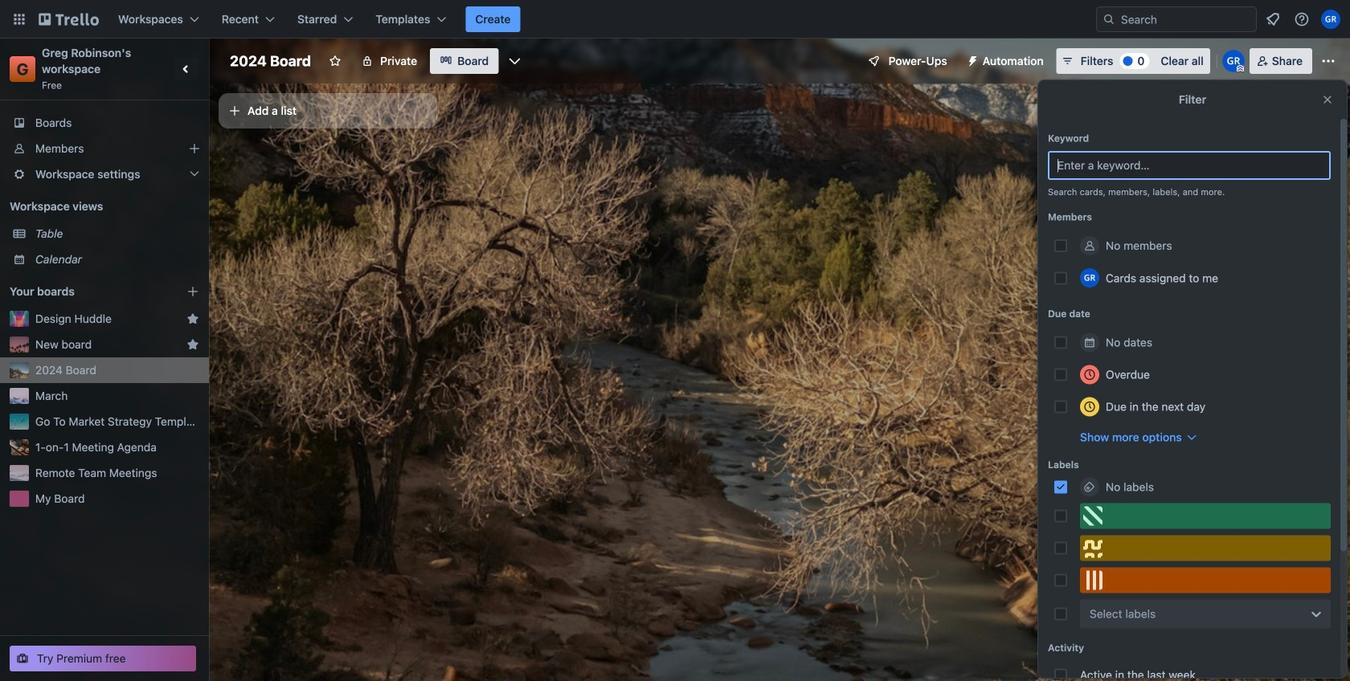Task type: describe. For each thing, give the bounding box(es) containing it.
sm image
[[960, 48, 983, 71]]

workspace navigation collapse icon image
[[175, 58, 198, 80]]

primary element
[[0, 0, 1351, 39]]

Board name text field
[[222, 48, 319, 74]]

search image
[[1103, 13, 1116, 26]]

Search field
[[1116, 8, 1256, 31]]

color: orange, title: none element
[[1080, 568, 1331, 594]]

color: yellow, title: none element
[[1080, 536, 1331, 562]]

color: green, title: none element
[[1080, 504, 1331, 529]]



Task type: vqa. For each thing, say whether or not it's contained in the screenshot.
the leftmost ALL
no



Task type: locate. For each thing, give the bounding box(es) containing it.
0 notifications image
[[1264, 10, 1283, 29]]

this member is an admin of this board. image
[[1237, 65, 1244, 72]]

your boards with 8 items element
[[10, 282, 162, 301]]

back to home image
[[39, 6, 99, 32]]

1 horizontal spatial greg robinson (gregrobinson96) image
[[1223, 50, 1245, 72]]

open information menu image
[[1294, 11, 1310, 27]]

add board image
[[186, 285, 199, 298]]

0 horizontal spatial greg robinson (gregrobinson96) image
[[1080, 268, 1100, 288]]

close popover image
[[1322, 93, 1334, 106]]

starred icon image
[[186, 313, 199, 326], [186, 338, 199, 351]]

1 starred icon image from the top
[[186, 313, 199, 326]]

0 vertical spatial greg robinson (gregrobinson96) image
[[1223, 50, 1245, 72]]

1 vertical spatial starred icon image
[[186, 338, 199, 351]]

1 vertical spatial greg robinson (gregrobinson96) image
[[1080, 268, 1100, 288]]

show menu image
[[1321, 53, 1337, 69]]

customize views image
[[507, 53, 523, 69]]

Enter a keyword… text field
[[1048, 151, 1331, 180]]

2 starred icon image from the top
[[186, 338, 199, 351]]

greg robinson (gregrobinson96) image
[[1322, 10, 1341, 29]]

star or unstar board image
[[329, 55, 342, 68]]

0 vertical spatial starred icon image
[[186, 313, 199, 326]]

greg robinson (gregrobinson96) image
[[1223, 50, 1245, 72], [1080, 268, 1100, 288]]



